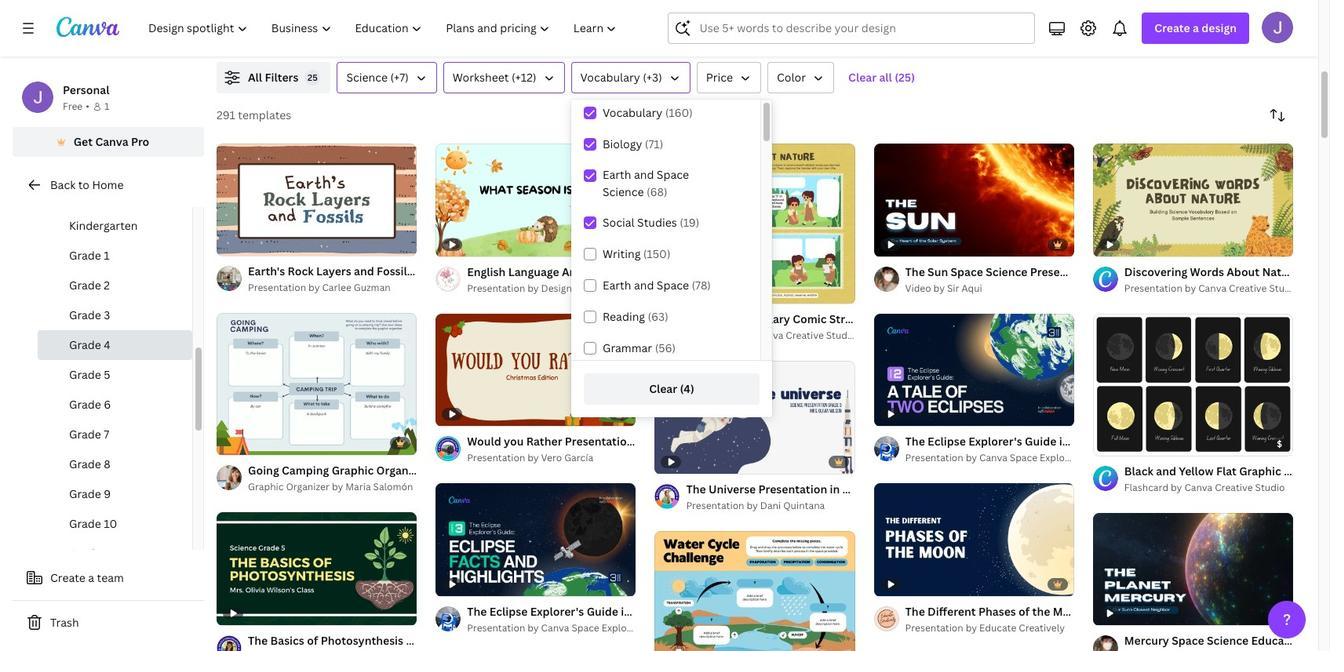 Task type: vqa. For each thing, say whether or not it's contained in the screenshot.
THE "PETERSON" inside the James Peterson
no



Task type: describe. For each thing, give the bounding box(es) containing it.
comic
[[686, 329, 715, 342]]

energy
[[1108, 11, 1145, 26]]

grade 7 link
[[38, 420, 192, 450]]

lesson by canva creative studio link for energy transformation
[[1108, 27, 1330, 43]]

clear (4)
[[649, 381, 695, 396]]

grade 5 link
[[38, 360, 192, 390]]

clear all (25) button
[[841, 62, 923, 93]]

grade for grade 7
[[69, 427, 101, 442]]

filters
[[265, 70, 299, 85]]

(56)
[[655, 341, 676, 356]]

carlee
[[322, 281, 351, 294]]

a for team
[[88, 571, 94, 586]]

(78)
[[692, 278, 711, 293]]

worksheet (+12) button
[[443, 62, 565, 93]]

grade for grade 11
[[69, 546, 101, 561]]

presentation by dani quintana link
[[686, 498, 855, 514]]

creative inside introduction to waves lesson by canva creative studio
[[326, 28, 364, 42]]

and for (78)
[[634, 278, 654, 293]]

by inside introduction to waves lesson by canva creative studio
[[282, 28, 293, 42]]

get canva pro button
[[13, 127, 204, 157]]

video
[[905, 281, 931, 295]]

clear (4) button
[[584, 374, 760, 405]]

trash
[[50, 615, 79, 630]]

white
[[892, 482, 924, 497]]

pro
[[131, 134, 149, 149]]

create for create a team
[[50, 571, 85, 586]]

presentation by designed2bless
[[467, 281, 613, 295]]

lesson for introduction to electricity
[[535, 28, 567, 42]]

biology
[[603, 137, 642, 151]]

the water cycle link
[[822, 10, 1058, 27]]

grade for grade 9
[[69, 487, 101, 502]]

grade 5
[[69, 367, 110, 382]]

style inside the universe presentation in blue and white illustrative style presentation by dani quintana
[[987, 482, 1014, 497]]

all filters
[[248, 70, 299, 85]]

transformation
[[1148, 11, 1230, 26]]

by inside the universe presentation in blue and white illustrative style presentation by dani quintana
[[747, 499, 758, 512]]

reading
[[603, 309, 645, 324]]

studio inside black and yellow flat graphic science f flashcard by canva creative studio
[[1256, 481, 1285, 494]]

grade 1
[[69, 248, 110, 263]]

presentation by vero garcía link
[[467, 451, 636, 466]]

(63)
[[648, 309, 669, 324]]

earth for earth and space (78)
[[603, 278, 631, 293]]

the universe presentation in blue and white illustrative style presentation by dani quintana
[[686, 482, 1014, 512]]

all
[[879, 70, 892, 85]]

25 filter options selected element
[[305, 70, 321, 86]]

the for the water cycle
[[822, 11, 841, 26]]

presentation by educate creatively
[[905, 621, 1065, 635]]

introduction to electricity link
[[535, 10, 771, 27]]

7
[[104, 427, 109, 442]]

grade for grade 6
[[69, 397, 101, 412]]

grade for grade 5
[[69, 367, 101, 382]]

design
[[1202, 20, 1237, 35]]

3
[[104, 308, 110, 323]]

reading (63)
[[603, 309, 669, 324]]

0 horizontal spatial 2
[[104, 278, 110, 293]]

free
[[63, 100, 83, 113]]

lesson inside "energy transformation lesson by canva creative studio"
[[1108, 28, 1140, 42]]

lesson by canva creative studio link for the water cycle
[[822, 27, 1058, 43]]

canva inside the water cycle lesson by canva creative studio
[[869, 28, 897, 42]]

in
[[830, 482, 840, 497]]

in
[[431, 463, 441, 478]]

get canva pro
[[74, 134, 149, 149]]

create a team
[[50, 571, 124, 586]]

flashcard
[[1125, 481, 1169, 494]]

studio inside the water cycle lesson by canva creative studio
[[940, 28, 970, 42]]

(68)
[[647, 184, 668, 199]]

yellow
[[1179, 464, 1214, 479]]

presentation inside "link"
[[467, 281, 525, 295]]

1 vertical spatial presentation by canva space explorers link
[[467, 621, 645, 636]]

earth's rock layers and fossils science presentation muted colors organic image
[[217, 143, 417, 256]]

price
[[706, 70, 733, 85]]

(25)
[[895, 70, 915, 85]]

create for create a design
[[1155, 20, 1191, 35]]

to for waves
[[318, 11, 330, 26]]

lesson by canva creative studio link for introduction to waves
[[248, 27, 485, 43]]

lesson by canva creative studio link for introduction to electricity
[[535, 27, 771, 43]]

educate
[[980, 621, 1017, 635]]

space inside earth and space science
[[657, 167, 689, 182]]

biology (71)
[[603, 137, 663, 151]]

trash link
[[13, 608, 204, 639]]

25
[[308, 71, 318, 83]]

1 of 2 link
[[1093, 314, 1294, 456]]

grade 9
[[69, 487, 111, 502]]

9
[[104, 487, 111, 502]]

science (+7)
[[346, 70, 409, 85]]

grade 6 link
[[38, 390, 192, 420]]

1 horizontal spatial explorers
[[1040, 451, 1083, 465]]

presentation by canva creative studio link
[[1125, 281, 1299, 296]]

grade 10 link
[[38, 509, 192, 539]]

the universe presentation in blue and white illustrative style link
[[686, 481, 1014, 498]]

grade for grade 10
[[69, 516, 101, 531]]

0 horizontal spatial 10
[[104, 516, 117, 531]]

color button
[[768, 62, 834, 93]]

studio inside introduction to waves lesson by canva creative studio
[[367, 28, 396, 42]]

by inside the water cycle lesson by canva creative studio
[[856, 28, 867, 42]]

grade 2 link
[[38, 271, 192, 301]]

earth and space science
[[603, 167, 689, 199]]

graphic inside black and yellow flat graphic science f flashcard by canva creative studio
[[1240, 464, 1282, 479]]

grade for grade 3
[[69, 308, 101, 323]]

graphic organizer by maria salomón link
[[248, 480, 417, 495]]

aqui
[[962, 281, 983, 295]]

vocabulary (+3)
[[581, 70, 662, 85]]

comic strip by canva creative studio
[[686, 329, 856, 342]]

going
[[248, 463, 279, 478]]

to for electricity
[[605, 11, 616, 26]]

8
[[104, 457, 111, 472]]

video by sir aqui link
[[905, 281, 1074, 296]]

(19)
[[680, 215, 700, 230]]

energy transformation image
[[1077, 0, 1330, 4]]

the for the universe presentation in blue and white illustrative style
[[686, 482, 706, 497]]

1 vertical spatial 2
[[1122, 437, 1126, 449]]

(71)
[[645, 137, 663, 151]]

grade for grade 1
[[69, 248, 101, 263]]

black
[[1125, 464, 1154, 479]]

back to home link
[[13, 170, 204, 201]]

grade 1 link
[[38, 241, 192, 271]]

1 for 1
[[104, 100, 109, 113]]

going camping graphic organizer in colorful simple style graphic organizer by maria salomón
[[248, 463, 557, 494]]

price button
[[697, 62, 761, 93]]

vero
[[541, 451, 562, 465]]

grade 11 link
[[38, 539, 192, 569]]

water
[[844, 11, 876, 26]]

maria
[[346, 480, 371, 494]]

vocabulary for vocabulary (+3)
[[581, 70, 640, 85]]

flat
[[1217, 464, 1237, 479]]

presentation by carlee guzman link
[[248, 280, 417, 296]]

and for science
[[634, 167, 654, 182]]

0 horizontal spatial graphic
[[248, 480, 284, 494]]

0 horizontal spatial explorers
[[602, 621, 645, 635]]

(4)
[[680, 381, 695, 396]]

by inside going camping graphic organizer in colorful simple style graphic organizer by maria salomón
[[332, 480, 343, 494]]

colorful
[[444, 463, 487, 478]]

pre-
[[69, 188, 91, 203]]



Task type: locate. For each thing, give the bounding box(es) containing it.
introduction for introduction to waves
[[248, 11, 316, 26]]

5 grade from the top
[[69, 367, 101, 382]]

1 horizontal spatial clear
[[849, 70, 877, 85]]

grade left 6
[[69, 397, 101, 412]]

3 grade from the top
[[69, 308, 101, 323]]

vocabulary up biology (71)
[[603, 105, 663, 120]]

vocabulary
[[581, 70, 640, 85], [603, 105, 663, 120]]

0 horizontal spatial a
[[88, 571, 94, 586]]

grade for grade 8
[[69, 457, 101, 472]]

of for presentation by carlee guzman
[[234, 237, 243, 249]]

by inside introduction to electricity lesson by canva creative studio
[[569, 28, 580, 42]]

grade 11
[[69, 546, 116, 561]]

by inside black and yellow flat graphic science f flashcard by canva creative studio
[[1171, 481, 1182, 494]]

lesson by canva creative studio link down cycle
[[822, 27, 1058, 43]]

the inside the universe presentation in blue and white illustrative style presentation by dani quintana
[[686, 482, 706, 497]]

1 vertical spatial create
[[50, 571, 85, 586]]

science
[[346, 70, 388, 85], [603, 184, 644, 199], [1284, 464, 1326, 479]]

grade left 4
[[69, 338, 101, 352]]

creative inside black and yellow flat graphic science f flashcard by canva creative studio
[[1215, 481, 1253, 494]]

0 vertical spatial science
[[346, 70, 388, 85]]

organizer down 'camping'
[[286, 480, 330, 494]]

2 vertical spatial science
[[1284, 464, 1326, 479]]

creatively
[[1019, 621, 1065, 635]]

grade left the 7
[[69, 427, 101, 442]]

grade left 5
[[69, 367, 101, 382]]

vocabulary inside button
[[581, 70, 640, 85]]

1 horizontal spatial to
[[318, 11, 330, 26]]

1 of 10 link
[[217, 143, 417, 256]]

0 vertical spatial create
[[1155, 20, 1191, 35]]

291 templates
[[217, 108, 291, 122]]

style right simple
[[530, 463, 557, 478]]

2 grade from the top
[[69, 278, 101, 293]]

and down writing (150) at top
[[634, 278, 654, 293]]

grade inside "link"
[[69, 427, 101, 442]]

1 horizontal spatial create
[[1155, 20, 1191, 35]]

clear for clear (4)
[[649, 381, 678, 396]]

a left team
[[88, 571, 94, 586]]

1 vertical spatial vocabulary
[[603, 105, 663, 120]]

lesson for introduction to waves
[[248, 28, 280, 42]]

1 lesson by canva creative studio link from the left
[[248, 27, 485, 43]]

0 vertical spatial 10
[[245, 237, 255, 249]]

writing (150)
[[603, 246, 671, 261]]

grade 6
[[69, 397, 111, 412]]

canva inside button
[[95, 134, 128, 149]]

going camping graphic organizer in colorful simple style link
[[248, 462, 557, 480]]

clear for clear all (25)
[[849, 70, 877, 85]]

introduction inside introduction to waves lesson by canva creative studio
[[248, 11, 316, 26]]

free •
[[63, 100, 89, 113]]

grammar
[[603, 341, 652, 356]]

0 vertical spatial of
[[234, 237, 243, 249]]

1 lesson from the left
[[248, 28, 280, 42]]

introduction up the filters
[[248, 11, 316, 26]]

presentation by designed2bless link
[[467, 281, 636, 296]]

Search search field
[[700, 13, 1025, 43]]

grade down the grade 9
[[69, 516, 101, 531]]

•
[[86, 100, 89, 113]]

top level navigation element
[[138, 13, 631, 44]]

energy transformation link
[[1108, 10, 1330, 27]]

personal
[[63, 82, 109, 97]]

salomón
[[373, 480, 413, 494]]

0 vertical spatial clear
[[849, 70, 877, 85]]

science inside black and yellow flat graphic science f flashcard by canva creative studio
[[1284, 464, 1326, 479]]

lesson
[[248, 28, 280, 42], [535, 28, 567, 42], [822, 28, 853, 42], [1108, 28, 1140, 42]]

0 vertical spatial earth
[[603, 167, 631, 182]]

0 horizontal spatial science
[[346, 70, 388, 85]]

canva
[[296, 28, 324, 42], [582, 28, 611, 42], [869, 28, 897, 42], [1156, 28, 1184, 42], [95, 134, 128, 149], [1199, 281, 1227, 295], [755, 329, 784, 342], [980, 451, 1008, 465], [1185, 481, 1213, 494], [541, 621, 569, 635]]

black and yellow flat graphic science flashcard image
[[1093, 314, 1294, 456]]

1 vertical spatial science
[[603, 184, 644, 199]]

graphic down '$'
[[1240, 464, 1282, 479]]

2 lesson from the left
[[535, 28, 567, 42]]

1 horizontal spatial introduction
[[535, 11, 602, 26]]

5
[[104, 367, 110, 382]]

earth down biology
[[603, 167, 631, 182]]

291
[[217, 108, 235, 122]]

science left f on the bottom right of page
[[1284, 464, 1326, 479]]

0 vertical spatial explorers
[[1040, 451, 1083, 465]]

0 vertical spatial vocabulary
[[581, 70, 640, 85]]

create inside button
[[50, 571, 85, 586]]

sir
[[947, 281, 960, 295]]

earth down the writing
[[603, 278, 631, 293]]

create a team button
[[13, 563, 204, 594]]

2 up black
[[1122, 437, 1126, 449]]

earth inside earth and space science
[[603, 167, 631, 182]]

grade inside "link"
[[69, 397, 101, 412]]

to left waves
[[318, 11, 330, 26]]

graphic down going at left
[[248, 480, 284, 494]]

2 up 3
[[104, 278, 110, 293]]

the
[[822, 11, 841, 26], [686, 482, 706, 497]]

1 vertical spatial a
[[88, 571, 94, 586]]

garcía
[[565, 451, 594, 465]]

0 horizontal spatial of
[[234, 237, 243, 249]]

and up the flashcard
[[1156, 464, 1177, 479]]

6 grade from the top
[[69, 397, 101, 412]]

2 lesson by canva creative studio link from the left
[[535, 27, 771, 43]]

8 grade from the top
[[69, 457, 101, 472]]

1 horizontal spatial 2
[[1122, 437, 1126, 449]]

creative inside introduction to electricity lesson by canva creative studio
[[613, 28, 651, 42]]

1 vertical spatial organizer
[[286, 480, 330, 494]]

the left water
[[822, 11, 841, 26]]

get
[[74, 134, 93, 149]]

style inside going camping graphic organizer in colorful simple style graphic organizer by maria salomón
[[530, 463, 557, 478]]

designed2bless
[[541, 281, 613, 295]]

2 earth from the top
[[603, 278, 631, 293]]

science up social
[[603, 184, 644, 199]]

black and yellow flat graphic science f flashcard by canva creative studio
[[1125, 464, 1330, 494]]

1 grade from the top
[[69, 248, 101, 263]]

of for flashcard by canva creative studio
[[1111, 437, 1120, 449]]

0 horizontal spatial presentation by canva space explorers
[[467, 621, 645, 635]]

1 vertical spatial explorers
[[602, 621, 645, 635]]

creative inside the water cycle lesson by canva creative studio
[[900, 28, 938, 42]]

(+3)
[[643, 70, 662, 85]]

and up (68)
[[634, 167, 654, 182]]

clear left all
[[849, 70, 877, 85]]

introduction for introduction to electricity
[[535, 11, 602, 26]]

introduction to waves lesson by canva creative studio
[[248, 11, 396, 42]]

introduction inside introduction to electricity lesson by canva creative studio
[[535, 11, 602, 26]]

quintana
[[784, 499, 825, 512]]

canva inside "energy transformation lesson by canva creative studio"
[[1156, 28, 1184, 42]]

science inside earth and space science
[[603, 184, 644, 199]]

1 vertical spatial of
[[1111, 437, 1120, 449]]

flashcard by canva creative studio link
[[1125, 480, 1294, 496]]

2 horizontal spatial graphic
[[1240, 464, 1282, 479]]

0 vertical spatial presentation by canva space explorers
[[905, 451, 1083, 465]]

the water cycle lesson by canva creative studio
[[822, 11, 970, 42]]

black and yellow flat graphic science f link
[[1125, 463, 1330, 480]]

grade inside "link"
[[69, 308, 101, 323]]

lesson by canva creative studio link down waves
[[248, 27, 485, 43]]

0 horizontal spatial presentation by canva space explorers link
[[467, 621, 645, 636]]

style right illustrative at the right
[[987, 482, 1014, 497]]

create inside dropdown button
[[1155, 20, 1191, 35]]

1 vertical spatial the
[[686, 482, 706, 497]]

10
[[245, 237, 255, 249], [104, 516, 117, 531]]

electricity
[[619, 11, 674, 26]]

1 horizontal spatial 10
[[245, 237, 255, 249]]

a inside button
[[88, 571, 94, 586]]

grade 7
[[69, 427, 109, 442]]

0 horizontal spatial introduction
[[248, 11, 316, 26]]

0 vertical spatial the
[[822, 11, 841, 26]]

create a design
[[1155, 20, 1237, 35]]

4 grade from the top
[[69, 338, 101, 352]]

wildlife vocabulary comic strip in yellow green brown friendly hand drawn style image
[[655, 144, 855, 304]]

3 lesson from the left
[[822, 28, 853, 42]]

1 horizontal spatial style
[[987, 482, 1014, 497]]

3 lesson by canva creative studio link from the left
[[822, 27, 1058, 43]]

to left electricity
[[605, 11, 616, 26]]

studio inside "energy transformation lesson by canva creative studio"
[[1227, 28, 1257, 42]]

cycle
[[878, 11, 908, 26]]

1 horizontal spatial the
[[822, 11, 841, 26]]

1 for 1 of 2
[[1104, 437, 1109, 449]]

1 horizontal spatial a
[[1193, 20, 1199, 35]]

grade up the 'create a team'
[[69, 546, 101, 561]]

to inside introduction to electricity lesson by canva creative studio
[[605, 11, 616, 26]]

grade for grade 4
[[69, 338, 101, 352]]

science left (+7)
[[346, 70, 388, 85]]

vocabulary left (+3)
[[581, 70, 640, 85]]

grade up grade 2
[[69, 248, 101, 263]]

vocabulary for vocabulary (160)
[[603, 105, 663, 120]]

lesson inside the water cycle lesson by canva creative studio
[[822, 28, 853, 42]]

lesson by canva creative studio link down transformation
[[1108, 27, 1330, 43]]

and right blue
[[870, 482, 890, 497]]

to inside introduction to waves lesson by canva creative studio
[[318, 11, 330, 26]]

simple
[[490, 463, 527, 478]]

0 vertical spatial 2
[[104, 278, 110, 293]]

2 horizontal spatial to
[[605, 11, 616, 26]]

a left design
[[1193, 20, 1199, 35]]

0 horizontal spatial the
[[686, 482, 706, 497]]

canva inside introduction to electricity lesson by canva creative studio
[[582, 28, 611, 42]]

vocabulary (+3) button
[[571, 62, 691, 93]]

$
[[1277, 438, 1283, 450]]

1 vertical spatial 10
[[104, 516, 117, 531]]

lesson by canva creative studio link down electricity
[[535, 27, 771, 43]]

and for flat
[[1156, 464, 1177, 479]]

create down "energy transformation" image
[[1155, 20, 1191, 35]]

1 horizontal spatial graphic
[[332, 463, 374, 478]]

jacob simon image
[[1262, 12, 1294, 43]]

lesson inside introduction to electricity lesson by canva creative studio
[[535, 28, 567, 42]]

2
[[104, 278, 110, 293], [1122, 437, 1126, 449]]

strip
[[717, 329, 740, 342]]

energy transformation lesson by canva creative studio
[[1108, 11, 1257, 42]]

grade for grade 2
[[69, 278, 101, 293]]

(+7)
[[390, 70, 409, 85]]

processes in the water cycle science graphic organizer in blue yellow flat cartoon style image
[[655, 531, 855, 651]]

lesson down water
[[822, 28, 853, 42]]

grade left 9
[[69, 487, 101, 502]]

grade down grade 1
[[69, 278, 101, 293]]

canva inside introduction to waves lesson by canva creative studio
[[296, 28, 324, 42]]

grade
[[69, 248, 101, 263], [69, 278, 101, 293], [69, 308, 101, 323], [69, 338, 101, 352], [69, 367, 101, 382], [69, 397, 101, 412], [69, 427, 101, 442], [69, 457, 101, 472], [69, 487, 101, 502], [69, 516, 101, 531], [69, 546, 101, 561]]

clear all (25)
[[849, 70, 915, 85]]

0 vertical spatial presentation by canva space explorers link
[[905, 451, 1083, 466]]

to right back
[[78, 177, 89, 192]]

creative inside "energy transformation lesson by canva creative studio"
[[1186, 28, 1225, 42]]

going camping graphic organizer in colorful simple style image
[[217, 313, 417, 455]]

1 horizontal spatial organizer
[[376, 463, 428, 478]]

1 vertical spatial clear
[[649, 381, 678, 396]]

the left universe
[[686, 482, 706, 497]]

(+12)
[[512, 70, 537, 85]]

templates
[[238, 108, 291, 122]]

grade left '8'
[[69, 457, 101, 472]]

presentation by canva space explorers
[[905, 451, 1083, 465], [467, 621, 645, 635]]

a inside dropdown button
[[1193, 20, 1199, 35]]

0 horizontal spatial create
[[50, 571, 85, 586]]

0 horizontal spatial organizer
[[286, 480, 330, 494]]

a for design
[[1193, 20, 1199, 35]]

comic strip by canva creative studio link
[[686, 328, 856, 344]]

lesson down energy
[[1108, 28, 1140, 42]]

science inside button
[[346, 70, 388, 85]]

organizer up salomón
[[376, 463, 428, 478]]

canva inside black and yellow flat graphic science f flashcard by canva creative studio
[[1185, 481, 1213, 494]]

blue
[[843, 482, 867, 497]]

presentation by vero garcía
[[467, 451, 594, 465]]

11 grade from the top
[[69, 546, 101, 561]]

back to home
[[50, 177, 124, 192]]

worksheet (+12)
[[453, 70, 537, 85]]

1
[[104, 100, 109, 113], [228, 237, 232, 249], [104, 248, 110, 263], [1104, 437, 1109, 449]]

style
[[530, 463, 557, 478], [987, 482, 1014, 497]]

and inside the universe presentation in blue and white illustrative style presentation by dani quintana
[[870, 482, 890, 497]]

1 horizontal spatial of
[[1111, 437, 1120, 449]]

0 horizontal spatial style
[[530, 463, 557, 478]]

introduction to electricity lesson by canva creative studio
[[535, 11, 683, 42]]

organizer
[[376, 463, 428, 478], [286, 480, 330, 494]]

grade 3
[[69, 308, 110, 323]]

0 vertical spatial a
[[1193, 20, 1199, 35]]

0 vertical spatial style
[[530, 463, 557, 478]]

0 vertical spatial organizer
[[376, 463, 428, 478]]

presentation
[[248, 281, 306, 294], [467, 281, 525, 295], [1125, 281, 1183, 295], [467, 451, 525, 465], [905, 451, 964, 465], [759, 482, 827, 497], [686, 499, 745, 512], [467, 621, 525, 635], [905, 621, 964, 635]]

the inside the water cycle lesson by canva creative studio
[[822, 11, 841, 26]]

to for home
[[78, 177, 89, 192]]

10 grade from the top
[[69, 516, 101, 531]]

graphic up maria
[[332, 463, 374, 478]]

earth for earth and space science
[[603, 167, 631, 182]]

4 lesson from the left
[[1108, 28, 1140, 42]]

0 horizontal spatial to
[[78, 177, 89, 192]]

clear
[[849, 70, 877, 85], [649, 381, 678, 396]]

0 horizontal spatial clear
[[649, 381, 678, 396]]

1 horizontal spatial presentation by canva space explorers link
[[905, 451, 1083, 466]]

of
[[234, 237, 243, 249], [1111, 437, 1120, 449]]

2 horizontal spatial science
[[1284, 464, 1326, 479]]

lesson up (+12)
[[535, 28, 567, 42]]

(150)
[[643, 246, 671, 261]]

clear left (4)
[[649, 381, 678, 396]]

kindergarten
[[69, 218, 138, 233]]

waves
[[332, 11, 366, 26]]

4 lesson by canva creative studio link from the left
[[1108, 27, 1330, 43]]

9 grade from the top
[[69, 487, 101, 502]]

dani
[[760, 499, 781, 512]]

1 for 1 of 10
[[228, 237, 232, 249]]

None search field
[[668, 13, 1036, 44]]

and inside earth and space science
[[634, 167, 654, 182]]

introduction up (+12)
[[535, 11, 602, 26]]

and inside black and yellow flat graphic science f flashcard by canva creative studio
[[1156, 464, 1177, 479]]

1 vertical spatial style
[[987, 482, 1014, 497]]

studio inside introduction to electricity lesson by canva creative studio
[[653, 28, 683, 42]]

2 introduction from the left
[[535, 11, 602, 26]]

back
[[50, 177, 76, 192]]

1 horizontal spatial science
[[603, 184, 644, 199]]

1 introduction from the left
[[248, 11, 316, 26]]

Sort by button
[[1262, 100, 1294, 131]]

grade 9 link
[[38, 480, 192, 509]]

1 vertical spatial earth
[[603, 278, 631, 293]]

1 earth from the top
[[603, 167, 631, 182]]

1 vertical spatial presentation by canva space explorers
[[467, 621, 645, 635]]

lesson for the water cycle
[[822, 28, 853, 42]]

create down grade 11
[[50, 571, 85, 586]]

grade 10
[[69, 516, 117, 531]]

lesson inside introduction to waves lesson by canva creative studio
[[248, 28, 280, 42]]

by inside "energy transformation lesson by canva creative studio"
[[1142, 28, 1154, 42]]

7 grade from the top
[[69, 427, 101, 442]]

grade 2
[[69, 278, 110, 293]]

lesson up all
[[248, 28, 280, 42]]

grade left 3
[[69, 308, 101, 323]]

1 horizontal spatial presentation by canva space explorers
[[905, 451, 1083, 465]]

vocabulary (160)
[[603, 105, 693, 120]]



